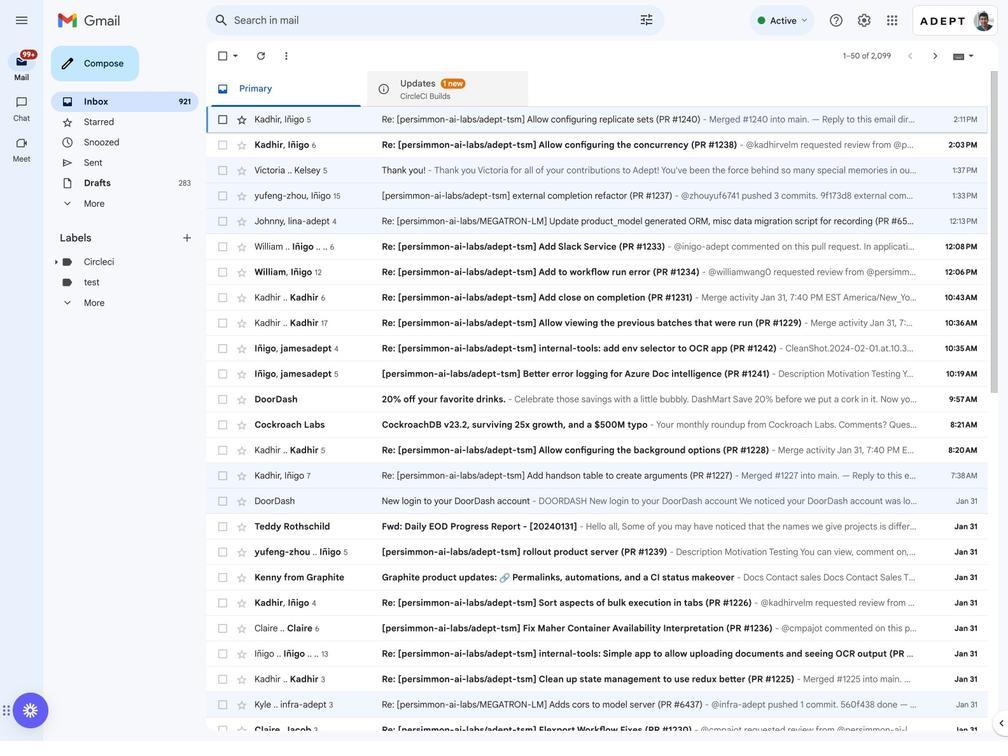 Task type: vqa. For each thing, say whether or not it's contained in the screenshot.
2nd Blossom
no



Task type: describe. For each thing, give the bounding box(es) containing it.
1 move image from the left
[[2, 704, 6, 719]]

older image
[[930, 50, 943, 62]]

select input tool image
[[968, 51, 976, 61]]

8 row from the top
[[206, 285, 988, 311]]

settings image
[[857, 13, 872, 28]]

21 row from the top
[[206, 616, 988, 642]]

19 row from the top
[[206, 566, 988, 591]]

22 row from the top
[[206, 642, 988, 667]]

advanced search options image
[[634, 7, 660, 32]]

17 row from the top
[[206, 515, 988, 540]]

18 row from the top
[[206, 540, 988, 566]]

record a loom image
[[23, 704, 38, 719]]

24 row from the top
[[206, 693, 988, 718]]

16 row from the top
[[206, 489, 988, 515]]

6 row from the top
[[206, 234, 988, 260]]

1 row from the top
[[206, 107, 988, 132]]

updates, one new message, tab
[[367, 71, 528, 107]]

more email options image
[[280, 50, 293, 62]]

20 row from the top
[[206, 591, 988, 616]]

23 row from the top
[[206, 667, 988, 693]]

2 move image from the left
[[6, 704, 11, 719]]

15 row from the top
[[206, 464, 988, 489]]

primary tab
[[206, 71, 366, 107]]

refresh image
[[255, 50, 267, 62]]



Task type: locate. For each thing, give the bounding box(es) containing it.
9 row from the top
[[206, 311, 988, 336]]

heading
[[0, 73, 43, 83], [0, 113, 43, 124], [0, 154, 43, 164], [60, 232, 181, 245]]

main menu image
[[14, 13, 29, 28]]

row
[[206, 107, 988, 132], [206, 132, 988, 158], [206, 158, 988, 183], [206, 183, 988, 209], [206, 209, 988, 234], [206, 234, 988, 260], [206, 260, 988, 285], [206, 285, 988, 311], [206, 311, 988, 336], [206, 336, 988, 362], [206, 362, 988, 387], [206, 387, 988, 413], [206, 413, 988, 438], [206, 438, 988, 464], [206, 464, 988, 489], [206, 489, 988, 515], [206, 515, 988, 540], [206, 540, 988, 566], [206, 566, 988, 591], [206, 591, 988, 616], [206, 616, 988, 642], [206, 642, 988, 667], [206, 667, 988, 693], [206, 693, 988, 718], [206, 718, 988, 742]]

None checkbox
[[217, 50, 229, 62], [217, 139, 229, 152], [217, 164, 229, 177], [217, 190, 229, 203], [217, 266, 229, 279], [217, 317, 229, 330], [217, 368, 229, 381], [217, 394, 229, 406], [217, 419, 229, 432], [217, 445, 229, 457], [217, 470, 229, 483], [217, 495, 229, 508], [217, 546, 229, 559], [217, 597, 229, 610], [217, 648, 229, 661], [217, 674, 229, 687], [217, 50, 229, 62], [217, 139, 229, 152], [217, 164, 229, 177], [217, 190, 229, 203], [217, 266, 229, 279], [217, 317, 229, 330], [217, 368, 229, 381], [217, 394, 229, 406], [217, 419, 229, 432], [217, 445, 229, 457], [217, 470, 229, 483], [217, 495, 229, 508], [217, 546, 229, 559], [217, 597, 229, 610], [217, 648, 229, 661], [217, 674, 229, 687]]

tab list
[[206, 71, 988, 107]]

search in mail image
[[210, 9, 233, 32]]

🔗 image
[[500, 573, 510, 584]]

12 row from the top
[[206, 387, 988, 413]]

5 row from the top
[[206, 209, 988, 234]]

2 row from the top
[[206, 132, 988, 158]]

3 row from the top
[[206, 158, 988, 183]]

10 row from the top
[[206, 336, 988, 362]]

gmail image
[[57, 8, 127, 33]]

4 row from the top
[[206, 183, 988, 209]]

7 row from the top
[[206, 260, 988, 285]]

main content
[[206, 71, 988, 742]]

25 row from the top
[[206, 718, 988, 742]]

navigation
[[0, 41, 45, 742]]

move image
[[2, 704, 6, 719], [6, 704, 11, 719]]

Search in mail text field
[[234, 14, 604, 27]]

13 row from the top
[[206, 413, 988, 438]]

11 row from the top
[[206, 362, 988, 387]]

14 row from the top
[[206, 438, 988, 464]]

support image
[[829, 13, 844, 28]]

Search in mail search field
[[206, 5, 665, 36]]

None checkbox
[[217, 113, 229, 126], [217, 215, 229, 228], [217, 241, 229, 253], [217, 292, 229, 304], [217, 343, 229, 355], [217, 521, 229, 534], [217, 572, 229, 585], [217, 623, 229, 636], [217, 699, 229, 712], [217, 725, 229, 737], [217, 113, 229, 126], [217, 215, 229, 228], [217, 241, 229, 253], [217, 292, 229, 304], [217, 343, 229, 355], [217, 521, 229, 534], [217, 572, 229, 585], [217, 623, 229, 636], [217, 699, 229, 712], [217, 725, 229, 737]]



